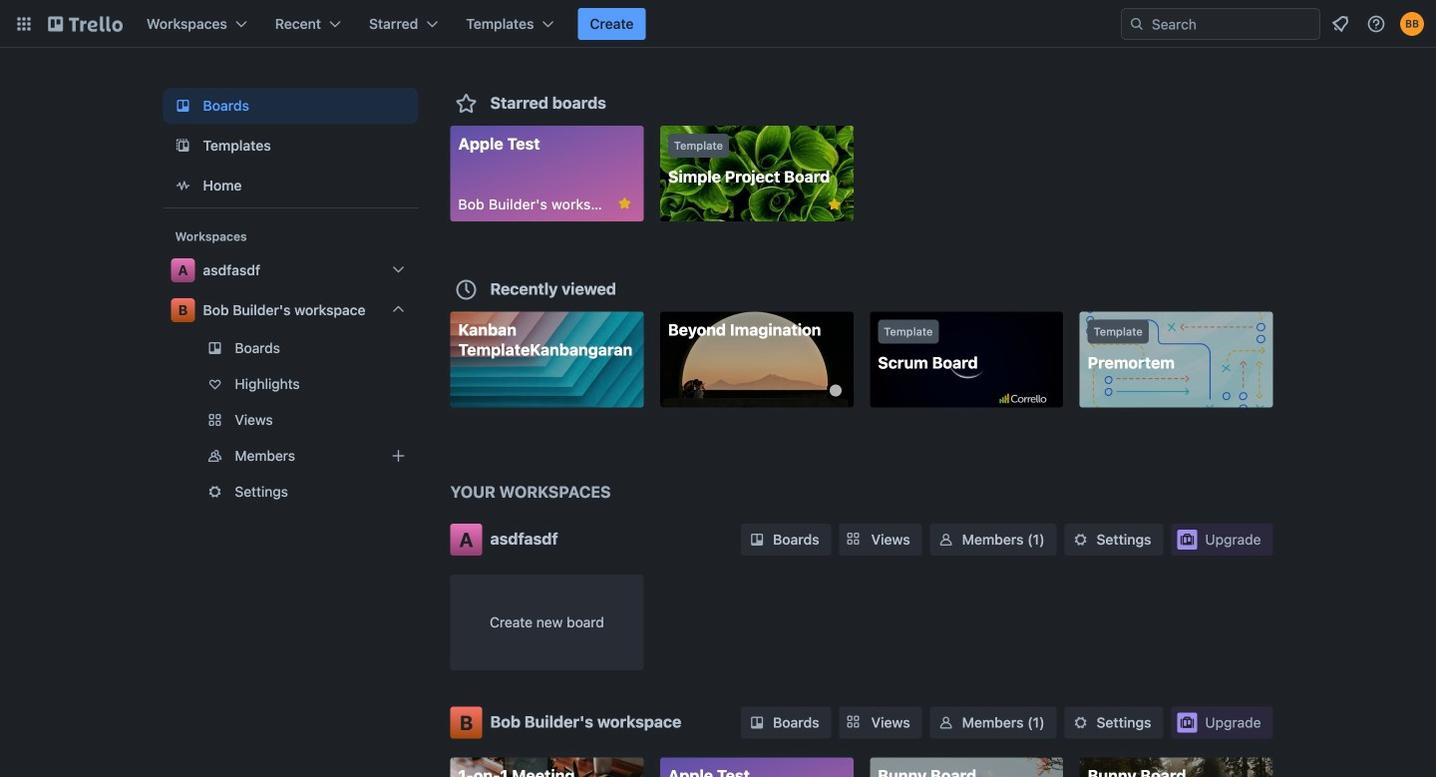 Task type: vqa. For each thing, say whether or not it's contained in the screenshot.
the bottom November
no



Task type: locate. For each thing, give the bounding box(es) containing it.
click to unstar this board. it will be removed from your starred list. image
[[616, 195, 634, 213]]

1 horizontal spatial sm image
[[937, 530, 957, 550]]

0 horizontal spatial sm image
[[747, 530, 767, 550]]

2 horizontal spatial sm image
[[1071, 713, 1091, 733]]

0 horizontal spatial sm image
[[747, 713, 767, 733]]

board image
[[171, 94, 195, 118]]

1 horizontal spatial sm image
[[937, 713, 957, 733]]

sm image
[[747, 530, 767, 550], [937, 713, 957, 733], [1071, 713, 1091, 733]]

home image
[[171, 174, 195, 198]]

primary element
[[0, 0, 1437, 48]]

Search field
[[1145, 10, 1320, 38]]

sm image
[[937, 530, 957, 550], [1071, 530, 1091, 550], [747, 713, 767, 733]]

add image
[[387, 444, 411, 468]]



Task type: describe. For each thing, give the bounding box(es) containing it.
there is new activity on this board. image
[[830, 385, 842, 397]]

bob builder (bobbuilder40) image
[[1401, 12, 1425, 36]]

back to home image
[[48, 8, 123, 40]]

template board image
[[171, 134, 195, 158]]

open information menu image
[[1367, 14, 1387, 34]]

search image
[[1129, 16, 1145, 32]]

click to unstar this board. it will be removed from your starred list. image
[[826, 196, 844, 214]]

0 notifications image
[[1329, 12, 1353, 36]]

2 horizontal spatial sm image
[[1071, 530, 1091, 550]]



